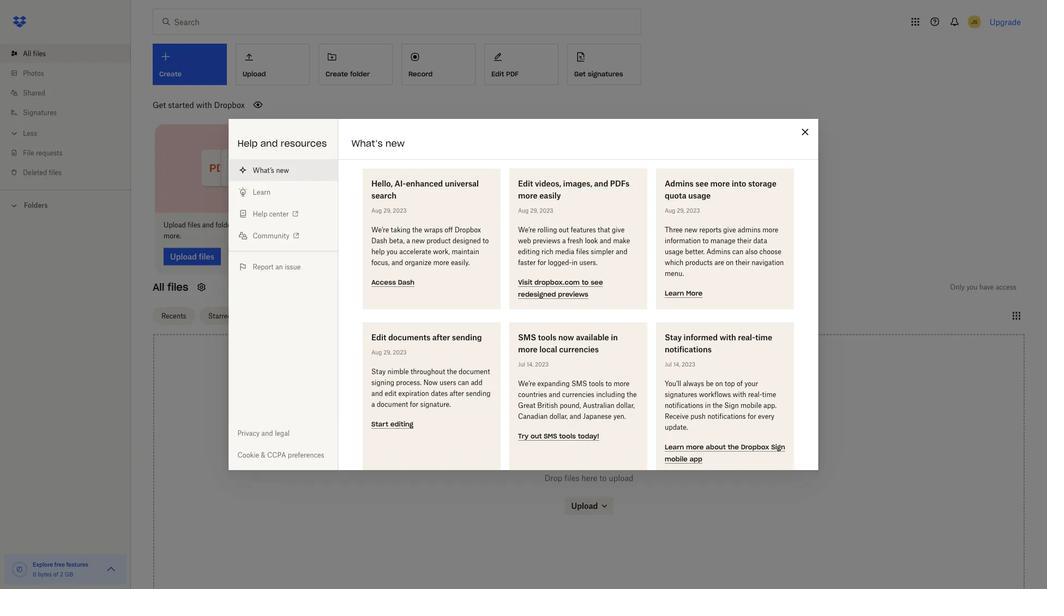 Task type: describe. For each thing, give the bounding box(es) containing it.
learn more about the dropbox sign mobile app link
[[665, 442, 785, 464]]

1 vertical spatial document
[[377, 400, 408, 408]]

offline
[[447, 221, 467, 229]]

edit for edit documents after sending
[[371, 332, 386, 342]]

we're rolling out features that give web previews a fresh look and make editing rich media files simpler and faster for logged-in users.
[[518, 226, 630, 266]]

bytes
[[38, 571, 52, 578]]

are
[[714, 258, 724, 266]]

we're for edit videos, images, and pdfs more easily
[[518, 226, 536, 234]]

admins inside admins see more into storage quota usage
[[665, 179, 694, 188]]

upload
[[164, 221, 186, 229]]

add
[[471, 378, 482, 386]]

also
[[745, 247, 758, 256]]

visit dropbox.com to see redesigned previews
[[518, 278, 603, 299]]

and down expanding
[[549, 390, 560, 398]]

more inside sms tools now available in more local currencies
[[518, 344, 537, 354]]

real- inside you'll always be on top of your signatures workflows with real-time notifications in the sign mobile app. receive push notifications for every update.
[[748, 390, 762, 398]]

great
[[518, 401, 535, 409]]

notifications inside stay informed with real-time notifications
[[665, 344, 712, 354]]

record button
[[401, 44, 476, 85]]

get for get signatures
[[574, 70, 586, 78]]

or
[[644, 221, 650, 229]]

files up the recents button
[[167, 281, 188, 294]]

and right sign,
[[298, 221, 310, 229]]

all files list item
[[0, 44, 131, 63]]

files inside install on desktop to work on files offline and stay synced.
[[433, 221, 446, 229]]

and down "make"
[[616, 247, 627, 256]]

stay for stay informed with real-time notifications
[[665, 332, 682, 342]]

files right the deleted
[[49, 168, 62, 176]]

dropbox inside learn more about the dropbox sign mobile app
[[741, 443, 769, 451]]

jul 14, 2023 for notifications
[[665, 361, 695, 368]]

work
[[406, 221, 422, 229]]

1 vertical spatial notifications
[[665, 401, 703, 409]]

file requests
[[23, 149, 63, 157]]

edit for edit videos, images, and pdfs more easily
[[518, 179, 533, 188]]

an
[[275, 263, 283, 271]]

three new reports give admins more information to manage their data usage better. admins can also choose which products are on their navigation menu.
[[665, 226, 784, 277]]

access dash
[[371, 278, 414, 287]]

redesigned
[[518, 290, 556, 299]]

we're for sms tools now available in more local currencies
[[518, 379, 536, 388]]

previews inside we're rolling out features that give web previews a fresh look and make editing rich media files simpler and faster for logged-in users.
[[533, 236, 560, 245]]

to inside we're expanding sms tools to more countries and currencies including the great british pound, australian dollar, canadian dollar, and japanese yen.
[[606, 379, 612, 388]]

all files link
[[9, 44, 131, 63]]

tools for try out sms tools today!
[[559, 432, 576, 441]]

more inside the edit videos, images, and pdfs more easily
[[518, 191, 537, 200]]

1 horizontal spatial what's new
[[352, 138, 405, 149]]

currencies inside we're expanding sms tools to more countries and currencies including the great british pound, australian dollar, canadian dollar, and japanese yen.
[[562, 390, 594, 398]]

to inside three new reports give admins more information to manage their data usage better. admins can also choose which products are on their navigation menu.
[[702, 236, 709, 245]]

29, for hello, ai-enhanced universal search
[[383, 207, 391, 214]]

editing inside we're rolling out features that give web previews a fresh look and make editing rich media files simpler and faster for logged-in users.
[[518, 247, 540, 256]]

and left folders on the top of page
[[202, 221, 214, 229]]

learn for admins
[[665, 289, 684, 298]]

sms for try out sms tools today!
[[544, 432, 557, 441]]

more.
[[164, 232, 181, 240]]

0 vertical spatial after
[[432, 332, 450, 342]]

edit pdf button
[[484, 44, 559, 85]]

data
[[753, 236, 767, 245]]

report an issue
[[253, 263, 301, 271]]

files inside we're rolling out features that give web previews a fresh look and make editing rich media files simpler and faster for logged-in users.
[[576, 247, 589, 256]]

taking
[[391, 226, 410, 234]]

edit,
[[247, 221, 260, 229]]

jul 14, 2023 for more
[[518, 361, 549, 368]]

of for your
[[737, 379, 743, 388]]

learn more link
[[665, 288, 703, 298]]

editing inside start editing 'link'
[[390, 420, 413, 428]]

help and resources dialog
[[229, 119, 819, 474]]

time inside stay informed with real-time notifications
[[755, 332, 772, 342]]

report
[[253, 263, 274, 271]]

and inside "stay nimble throughout the document signing process. now users can add and edit expiration dates after sending a document for signature."
[[371, 389, 383, 397]]

on inside you'll always be on top of your signatures workflows with real-time notifications in the sign mobile app. receive push notifications for every update.
[[715, 379, 723, 388]]

sign inside you'll always be on top of your signatures workflows with real-time notifications in the sign mobile app. receive push notifications for every update.
[[724, 401, 739, 409]]

2023 for documents
[[393, 349, 406, 356]]

australian
[[583, 401, 614, 409]]

to right 'here'
[[600, 474, 607, 483]]

hello,
[[371, 179, 393, 188]]

dropbox.com
[[534, 278, 580, 287]]

ccpa
[[267, 451, 286, 459]]

edit documents after sending
[[371, 332, 482, 342]]

yen.
[[613, 412, 626, 420]]

explore free features 0 bytes of 2 gb
[[33, 561, 88, 578]]

signatures inside button
[[588, 70, 623, 78]]

designed
[[452, 236, 481, 245]]

upload files and folders to edit, share, sign, and more.
[[164, 221, 310, 240]]

record
[[409, 70, 433, 78]]

visit
[[518, 278, 532, 287]]

shared
[[23, 89, 45, 97]]

edit inside "stay nimble throughout the document signing process. now users can add and edit expiration dates after sending a document for signature."
[[385, 389, 396, 397]]

admins
[[738, 226, 761, 234]]

logged-
[[548, 258, 572, 266]]

and down that
[[600, 236, 611, 245]]

aug 29, 2023 for admins see more into storage quota usage
[[665, 207, 700, 214]]

images,
[[563, 179, 592, 188]]

more inside admins see more into storage quota usage
[[710, 179, 730, 188]]

focus,
[[371, 258, 390, 266]]

beta,
[[389, 236, 404, 245]]

less
[[23, 129, 37, 137]]

with for files
[[554, 221, 568, 229]]

workflows
[[699, 390, 731, 398]]

pdf
[[506, 70, 519, 78]]

cookie & ccpa preferences
[[238, 451, 324, 459]]

web
[[518, 236, 531, 245]]

files inside share files with anyone and control edit or view access.
[[539, 221, 552, 229]]

to inside install on desktop to work on files offline and stay synced.
[[398, 221, 404, 229]]

available
[[576, 332, 609, 342]]

see inside admins see more into storage quota usage
[[695, 179, 708, 188]]

and up what's new button
[[260, 138, 278, 149]]

look
[[585, 236, 598, 245]]

can inside "stay nimble throughout the document signing process. now users can add and edit expiration dates after sending a document for signature."
[[458, 378, 469, 386]]

more inside the we're taking the wraps off dropbox dash beta, a new product designed to help you accelerate work, maintain focus, and organize more easily.
[[433, 258, 449, 266]]

dates
[[431, 389, 448, 397]]

in inside you'll always be on top of your signatures workflows with real-time notifications in the sign mobile app. receive push notifications for every update.
[[705, 401, 711, 409]]

mobile inside you'll always be on top of your signatures workflows with real-time notifications in the sign mobile app. receive push notifications for every update.
[[741, 401, 762, 409]]

0 vertical spatial document
[[459, 367, 490, 376]]

new up ai-
[[386, 138, 405, 149]]

1 horizontal spatial all
[[153, 281, 164, 294]]

today!
[[578, 432, 599, 441]]

time inside you'll always be on top of your signatures workflows with real-time notifications in the sign mobile app. receive push notifications for every update.
[[762, 390, 776, 398]]

0
[[33, 571, 36, 578]]

2 vertical spatial notifications
[[707, 412, 746, 420]]

give inside we're rolling out features that give web previews a fresh look and make editing rich media files simpler and faster for logged-in users.
[[612, 226, 624, 234]]

app.
[[763, 401, 777, 409]]

list containing all files
[[0, 37, 131, 190]]

help and resources
[[238, 138, 327, 149]]

canadian
[[518, 412, 548, 420]]

learn for stay
[[665, 443, 684, 451]]

mobile inside learn more about the dropbox sign mobile app
[[665, 455, 687, 463]]

and inside the we're taking the wraps off dropbox dash beta, a new product designed to help you accelerate work, maintain focus, and organize more easily.
[[391, 258, 403, 266]]

access.
[[519, 232, 542, 240]]

media
[[555, 247, 574, 256]]

product
[[426, 236, 451, 245]]

aug 29, 2023 for edit documents after sending
[[371, 349, 406, 356]]

sms tools now available in more local currencies
[[518, 332, 618, 354]]

manage
[[710, 236, 735, 245]]

signatures inside you'll always be on top of your signatures workflows with real-time notifications in the sign mobile app. receive push notifications for every update.
[[665, 390, 697, 398]]

with for started
[[196, 100, 212, 109]]

documents
[[388, 332, 430, 342]]

install
[[341, 221, 361, 229]]

learn link
[[229, 181, 338, 203]]

throughout
[[410, 367, 445, 376]]

to inside the we're taking the wraps off dropbox dash beta, a new product designed to help you accelerate work, maintain focus, and organize more easily.
[[482, 236, 489, 245]]

2023 for videos,
[[539, 207, 553, 214]]

0 vertical spatial dropbox
[[214, 100, 245, 109]]

real- inside stay informed with real-time notifications
[[738, 332, 755, 342]]

photos link
[[9, 63, 131, 83]]

including
[[596, 390, 625, 398]]

videos,
[[535, 179, 561, 188]]

privacy and legal
[[238, 429, 290, 437]]

0 horizontal spatial dollar,
[[549, 412, 568, 420]]

get signatures button
[[567, 44, 642, 85]]

features inside the explore free features 0 bytes of 2 gb
[[66, 561, 88, 568]]

organize
[[405, 258, 431, 266]]

help for help center
[[253, 210, 267, 218]]

aug for edit videos, images, and pdfs more easily
[[518, 207, 529, 214]]

quota usage element
[[11, 561, 28, 578]]

aug for hello, ai-enhanced universal search
[[371, 207, 382, 214]]

you'll always be on top of your signatures workflows with real-time notifications in the sign mobile app. receive push notifications for every update.
[[665, 379, 777, 431]]

1 vertical spatial their
[[735, 258, 750, 266]]

new inside button
[[276, 166, 289, 174]]

and inside install on desktop to work on files offline and stay synced.
[[469, 221, 480, 229]]

information
[[665, 236, 701, 245]]

starred button
[[199, 307, 240, 325]]

users.
[[579, 258, 597, 266]]

2023 for tools
[[535, 361, 549, 368]]

previews inside visit dropbox.com to see redesigned previews
[[558, 290, 588, 299]]

file requests link
[[9, 143, 131, 163]]

files left 'here'
[[565, 474, 580, 483]]

29, for edit documents after sending
[[383, 349, 391, 356]]

learn more
[[665, 289, 703, 298]]

storage
[[748, 179, 776, 188]]

recents
[[161, 312, 186, 320]]

create folder button
[[319, 44, 393, 85]]

files inside list item
[[33, 49, 46, 58]]

synced.
[[356, 232, 380, 240]]



Task type: locate. For each thing, give the bounding box(es) containing it.
and right the offline
[[469, 221, 480, 229]]

create folder
[[326, 70, 370, 78]]

1 vertical spatial dollar,
[[549, 412, 568, 420]]

0 horizontal spatial you
[[386, 247, 397, 256]]

give up "make"
[[612, 226, 624, 234]]

edit for edit pdf
[[492, 70, 504, 78]]

aug up desktop on the left of page
[[371, 207, 382, 214]]

navigation
[[752, 258, 784, 266]]

0 vertical spatial dash
[[371, 236, 387, 245]]

the inside "stay nimble throughout the document signing process. now users can add and edit expiration dates after sending a document for signature."
[[447, 367, 457, 376]]

learn inside learn more about the dropbox sign mobile app
[[665, 443, 684, 451]]

for
[[537, 258, 546, 266], [410, 400, 418, 408], [748, 412, 756, 420]]

help
[[371, 247, 385, 256]]

help
[[238, 138, 258, 149], [253, 210, 267, 218]]

all files inside list item
[[23, 49, 46, 58]]

a up 'media'
[[562, 236, 566, 245]]

0 vertical spatial what's new
[[352, 138, 405, 149]]

stay nimble throughout the document signing process. now users can add and edit expiration dates after sending a document for signature.
[[371, 367, 490, 408]]

1 vertical spatial all
[[153, 281, 164, 294]]

sms left now at bottom right
[[518, 332, 536, 342]]

help up edit,
[[253, 210, 267, 218]]

sending up add
[[452, 332, 482, 342]]

files up product
[[433, 221, 446, 229]]

2023 down local
[[535, 361, 549, 368]]

jul 14, 2023 down local
[[518, 361, 549, 368]]

1 horizontal spatial dash
[[398, 278, 414, 287]]

receive
[[665, 412, 689, 420]]

sms inside we're expanding sms tools to more countries and currencies including the great british pound, australian dollar, canadian dollar, and japanese yen.
[[571, 379, 587, 388]]

all up photos
[[23, 49, 31, 58]]

try out sms tools today! link
[[518, 431, 599, 441]]

0 vertical spatial all
[[23, 49, 31, 58]]

with left anyone
[[554, 221, 568, 229]]

cookie
[[238, 451, 259, 459]]

with inside stay informed with real-time notifications
[[720, 332, 736, 342]]

help for help and resources
[[238, 138, 258, 149]]

for inside you'll always be on top of your signatures workflows with real-time notifications in the sign mobile app. receive push notifications for every update.
[[748, 412, 756, 420]]

1 vertical spatial dash
[[398, 278, 414, 287]]

0 horizontal spatial a
[[371, 400, 375, 408]]

what's inside button
[[253, 166, 274, 174]]

more left into
[[710, 179, 730, 188]]

14, for notifications
[[673, 361, 680, 368]]

dash inside 'access dash' 'link'
[[398, 278, 414, 287]]

1 vertical spatial editing
[[390, 420, 413, 428]]

0 vertical spatial features
[[571, 226, 596, 234]]

aug 29, 2023 for edit videos, images, and pdfs more easily
[[518, 207, 553, 214]]

choose
[[759, 247, 781, 256]]

new up accelerate on the left top of the page
[[412, 236, 425, 245]]

1 vertical spatial admins
[[706, 247, 730, 256]]

aug 29, 2023
[[371, 207, 406, 214], [518, 207, 553, 214], [665, 207, 700, 214], [371, 349, 406, 356]]

edit inside share files with anyone and control edit or view access.
[[630, 221, 642, 229]]

1 vertical spatial help
[[253, 210, 267, 218]]

and left pdfs
[[594, 179, 608, 188]]

admins up the are
[[706, 247, 730, 256]]

1 horizontal spatial 14,
[[673, 361, 680, 368]]

1 jul 14, 2023 from the left
[[518, 361, 549, 368]]

with right started
[[196, 100, 212, 109]]

british
[[537, 401, 558, 409]]

0 vertical spatial edit
[[630, 221, 642, 229]]

all up the recents button
[[153, 281, 164, 294]]

on up synced. on the left top of the page
[[362, 221, 370, 229]]

2 vertical spatial dropbox
[[741, 443, 769, 451]]

0 horizontal spatial tools
[[538, 332, 556, 342]]

0 vertical spatial currencies
[[559, 344, 599, 354]]

of inside the explore free features 0 bytes of 2 gb
[[53, 571, 58, 578]]

sms inside sms tools now available in more local currencies
[[518, 332, 536, 342]]

0 horizontal spatial features
[[66, 561, 88, 568]]

pound,
[[560, 401, 581, 409]]

admins see more into storage quota usage
[[665, 179, 776, 200]]

0 horizontal spatial editing
[[390, 420, 413, 428]]

edit left pdf
[[492, 70, 504, 78]]

more
[[710, 179, 730, 188], [518, 191, 537, 200], [762, 226, 778, 234], [433, 258, 449, 266], [518, 344, 537, 354], [613, 379, 629, 388], [686, 443, 704, 451]]

gb
[[65, 571, 73, 578]]

aug 29, 2023 up desktop on the left of page
[[371, 207, 406, 214]]

all inside list item
[[23, 49, 31, 58]]

0 vertical spatial sending
[[452, 332, 482, 342]]

usage right quota
[[688, 191, 711, 200]]

notifications up receive
[[665, 401, 703, 409]]

more left local
[[518, 344, 537, 354]]

29, for edit videos, images, and pdfs more easily
[[530, 207, 538, 214]]

1 vertical spatial for
[[410, 400, 418, 408]]

2 14, from the left
[[673, 361, 680, 368]]

control
[[607, 221, 629, 229]]

2 horizontal spatial a
[[562, 236, 566, 245]]

0 vertical spatial time
[[755, 332, 772, 342]]

app
[[690, 455, 702, 463]]

more
[[686, 289, 703, 298]]

start
[[371, 420, 388, 428]]

aug up share
[[518, 207, 529, 214]]

we're taking the wraps off dropbox dash beta, a new product designed to help you accelerate work, maintain focus, and organize more easily.
[[371, 226, 489, 266]]

1 vertical spatial time
[[762, 390, 776, 398]]

29, up desktop on the left of page
[[383, 207, 391, 214]]

list
[[0, 37, 131, 190]]

out inside we're rolling out features that give web previews a fresh look and make editing rich media files simpler and faster for logged-in users.
[[559, 226, 569, 234]]

stay inside stay informed with real-time notifications
[[665, 332, 682, 342]]

see left into
[[695, 179, 708, 188]]

maintain
[[451, 247, 479, 256]]

a
[[406, 236, 410, 245], [562, 236, 566, 245], [371, 400, 375, 408]]

and up look
[[593, 221, 605, 229]]

2023 for ai-
[[393, 207, 406, 214]]

2 give from the left
[[723, 226, 736, 234]]

started
[[168, 100, 194, 109]]

give inside three new reports give admins more information to manage their data usage better. admins can also choose which products are on their navigation menu.
[[723, 226, 736, 234]]

to inside upload files and folders to edit, share, sign, and more.
[[239, 221, 245, 229]]

0 horizontal spatial mobile
[[665, 455, 687, 463]]

edit left or
[[630, 221, 642, 229]]

rolling
[[537, 226, 557, 234]]

1 horizontal spatial jul
[[665, 361, 672, 368]]

jul for sms tools now available in more local currencies
[[518, 361, 525, 368]]

on right the are
[[726, 258, 734, 266]]

2023 for see
[[686, 207, 700, 214]]

to inside visit dropbox.com to see redesigned previews
[[582, 278, 589, 287]]

the inside we're expanding sms tools to more countries and currencies including the great british pound, australian dollar, canadian dollar, and japanese yen.
[[627, 390, 637, 398]]

stay for stay nimble throughout the document signing process. now users can add and edit expiration dates after sending a document for signature.
[[371, 367, 386, 376]]

with inside you'll always be on top of your signatures workflows with real-time notifications in the sign mobile app. receive push notifications for every update.
[[733, 390, 746, 398]]

2023 down documents
[[393, 349, 406, 356]]

aug for edit documents after sending
[[371, 349, 382, 356]]

dropbox
[[214, 100, 245, 109], [455, 226, 481, 234], [741, 443, 769, 451]]

0 vertical spatial out
[[559, 226, 569, 234]]

0 horizontal spatial signatures
[[588, 70, 623, 78]]

better.
[[685, 247, 705, 256]]

we're
[[371, 226, 389, 234], [518, 226, 536, 234], [518, 379, 536, 388]]

we're inside we're rolling out features that give web previews a fresh look and make editing rich media files simpler and faster for logged-in users.
[[518, 226, 536, 234]]

all
[[23, 49, 31, 58], [153, 281, 164, 294]]

get started with dropbox
[[153, 100, 245, 109]]

1 vertical spatial dropbox
[[455, 226, 481, 234]]

1 vertical spatial get
[[153, 100, 166, 109]]

0 vertical spatial previews
[[533, 236, 560, 245]]

folder
[[350, 70, 370, 78]]

1 vertical spatial signatures
[[665, 390, 697, 398]]

0 horizontal spatial sign
[[724, 401, 739, 409]]

mobile left app
[[665, 455, 687, 463]]

with for informed
[[720, 332, 736, 342]]

1 vertical spatial real-
[[748, 390, 762, 398]]

help up what's new button
[[238, 138, 258, 149]]

and down pound,
[[570, 412, 581, 420]]

features inside we're rolling out features that give web previews a fresh look and make editing rich media files simpler and faster for logged-in users.
[[571, 226, 596, 234]]

&
[[261, 451, 266, 459]]

stay inside "stay nimble throughout the document signing process. now users can add and edit expiration dates after sending a document for signature."
[[371, 367, 386, 376]]

0 vertical spatial get
[[574, 70, 586, 78]]

easily
[[539, 191, 561, 200]]

edit left documents
[[371, 332, 386, 342]]

1 horizontal spatial can
[[732, 247, 743, 256]]

2 vertical spatial tools
[[559, 432, 576, 441]]

usage inside admins see more into storage quota usage
[[688, 191, 711, 200]]

1 horizontal spatial admins
[[706, 247, 730, 256]]

1 vertical spatial out
[[530, 432, 542, 441]]

their down admins
[[737, 236, 752, 245]]

see
[[695, 179, 708, 188], [591, 278, 603, 287]]

of inside you'll always be on top of your signatures workflows with real-time notifications in the sign mobile app. receive push notifications for every update.
[[737, 379, 743, 388]]

new up learn link
[[276, 166, 289, 174]]

you'll
[[665, 379, 681, 388]]

1 vertical spatial mobile
[[665, 455, 687, 463]]

14, for more
[[527, 361, 533, 368]]

what's new inside button
[[253, 166, 289, 174]]

0 horizontal spatial what's new
[[253, 166, 289, 174]]

on right work
[[423, 221, 431, 229]]

1 vertical spatial stay
[[371, 367, 386, 376]]

dropbox image
[[9, 11, 31, 33]]

rich
[[541, 247, 553, 256]]

sms for we're expanding sms tools to more countries and currencies including the great british pound, australian dollar, canadian dollar, and japanese yen.
[[571, 379, 587, 388]]

edit inside the edit videos, images, and pdfs more easily
[[518, 179, 533, 188]]

of for 2
[[53, 571, 58, 578]]

time up your
[[755, 332, 772, 342]]

with inside share files with anyone and control edit or view access.
[[554, 221, 568, 229]]

in right available
[[611, 332, 618, 342]]

0 vertical spatial sms
[[518, 332, 536, 342]]

29, for admins see more into storage quota usage
[[677, 207, 685, 214]]

access
[[371, 278, 396, 287]]

features up gb
[[66, 561, 88, 568]]

the left wraps at the left
[[412, 226, 422, 234]]

requests
[[36, 149, 63, 157]]

work,
[[433, 247, 450, 256]]

install on desktop to work on files offline and stay synced.
[[341, 221, 480, 240]]

new up information
[[684, 226, 697, 234]]

1 horizontal spatial sign
[[771, 443, 785, 451]]

make
[[613, 236, 630, 245]]

2 horizontal spatial dropbox
[[741, 443, 769, 451]]

1 vertical spatial what's new
[[253, 166, 289, 174]]

a for images,
[[562, 236, 566, 245]]

2023 down quota
[[686, 207, 700, 214]]

1 horizontal spatial edit
[[492, 70, 504, 78]]

1 vertical spatial previews
[[558, 290, 588, 299]]

deleted files link
[[9, 163, 131, 182]]

files right share
[[539, 221, 552, 229]]

and inside the edit videos, images, and pdfs more easily
[[594, 179, 608, 188]]

see inside visit dropbox.com to see redesigned previews
[[591, 278, 603, 287]]

after inside "stay nimble throughout the document signing process. now users can add and edit expiration dates after sending a document for signature."
[[449, 389, 464, 397]]

dash inside the we're taking the wraps off dropbox dash beta, a new product designed to help you accelerate work, maintain focus, and organize more easily.
[[371, 236, 387, 245]]

1 vertical spatial you
[[967, 283, 978, 291]]

japanese
[[583, 412, 612, 420]]

2 vertical spatial sms
[[544, 432, 557, 441]]

give
[[612, 226, 624, 234], [723, 226, 736, 234]]

jul for stay informed with real-time notifications
[[665, 361, 672, 368]]

1 horizontal spatial mobile
[[741, 401, 762, 409]]

we're for hello, ai-enhanced universal search
[[371, 226, 389, 234]]

the down workflows
[[713, 401, 723, 409]]

aug 29, 2023 for hello, ai-enhanced universal search
[[371, 207, 406, 214]]

admins
[[665, 179, 694, 188], [706, 247, 730, 256]]

what's up hello,
[[352, 138, 383, 149]]

to right designed
[[482, 236, 489, 245]]

currencies inside sms tools now available in more local currencies
[[559, 344, 599, 354]]

what's new up hello,
[[352, 138, 405, 149]]

of left 2
[[53, 571, 58, 578]]

0 vertical spatial tools
[[538, 332, 556, 342]]

top
[[725, 379, 735, 388]]

1 vertical spatial of
[[53, 571, 58, 578]]

2 horizontal spatial in
[[705, 401, 711, 409]]

what's new up learn link
[[253, 166, 289, 174]]

on inside three new reports give admins more information to manage their data usage better. admins can also choose which products are on their navigation menu.
[[726, 258, 734, 266]]

0 horizontal spatial can
[[458, 378, 469, 386]]

sign down every
[[771, 443, 785, 451]]

0 vertical spatial notifications
[[665, 344, 712, 354]]

previews down rolling
[[533, 236, 560, 245]]

tools inside we're expanding sms tools to more countries and currencies including the great british pound, australian dollar, canadian dollar, and japanese yen.
[[589, 379, 604, 388]]

more inside learn more about the dropbox sign mobile app
[[686, 443, 704, 451]]

edit left the videos,
[[518, 179, 533, 188]]

previews down dropbox.com
[[558, 290, 588, 299]]

push
[[690, 412, 706, 420]]

a up start
[[371, 400, 375, 408]]

process.
[[396, 378, 422, 386]]

0 vertical spatial dollar,
[[616, 401, 635, 409]]

currencies up pound,
[[562, 390, 594, 398]]

1 horizontal spatial jul 14, 2023
[[665, 361, 695, 368]]

files up photos
[[33, 49, 46, 58]]

what's new button
[[229, 159, 338, 181]]

you
[[386, 247, 397, 256], [967, 283, 978, 291]]

1 vertical spatial features
[[66, 561, 88, 568]]

1 horizontal spatial for
[[537, 258, 546, 266]]

1 horizontal spatial dropbox
[[455, 226, 481, 234]]

0 horizontal spatial out
[[530, 432, 542, 441]]

0 horizontal spatial in
[[572, 258, 577, 266]]

signature.
[[420, 400, 451, 408]]

jul up you'll
[[665, 361, 672, 368]]

see down users.
[[591, 278, 603, 287]]

for down expiration
[[410, 400, 418, 408]]

2 jul 14, 2023 from the left
[[665, 361, 695, 368]]

out right 'try'
[[530, 432, 542, 441]]

signing
[[371, 378, 394, 386]]

sign down workflows
[[724, 401, 739, 409]]

more up "data"
[[762, 226, 778, 234]]

0 vertical spatial usage
[[688, 191, 711, 200]]

2 jul from the left
[[665, 361, 672, 368]]

accelerate
[[399, 247, 431, 256]]

usage
[[688, 191, 711, 200], [665, 247, 683, 256]]

2 horizontal spatial edit
[[518, 179, 533, 188]]

0 horizontal spatial all
[[23, 49, 31, 58]]

0 vertical spatial in
[[572, 258, 577, 266]]

what's up learn link
[[253, 166, 274, 174]]

we're left taking
[[371, 226, 389, 234]]

1 vertical spatial what's
[[253, 166, 274, 174]]

in inside sms tools now available in more local currencies
[[611, 332, 618, 342]]

time up app.
[[762, 390, 776, 398]]

you inside the we're taking the wraps off dropbox dash beta, a new product designed to help you accelerate work, maintain focus, and organize more easily.
[[386, 247, 397, 256]]

have
[[980, 283, 994, 291]]

more inside we're expanding sms tools to more countries and currencies including the great british pound, australian dollar, canadian dollar, and japanese yen.
[[613, 379, 629, 388]]

1 horizontal spatial edit
[[630, 221, 642, 229]]

0 vertical spatial their
[[737, 236, 752, 245]]

sending inside "stay nimble throughout the document signing process. now users can add and edit expiration dates after sending a document for signature."
[[466, 389, 490, 397]]

admins up quota
[[665, 179, 694, 188]]

visit dropbox.com to see redesigned previews link
[[518, 277, 603, 299]]

aug for admins see more into storage quota usage
[[665, 207, 675, 214]]

jul 14, 2023
[[518, 361, 549, 368], [665, 361, 695, 368]]

1 horizontal spatial dollar,
[[616, 401, 635, 409]]

sign,
[[282, 221, 297, 229]]

usage inside three new reports give admins more information to manage their data usage better. admins can also choose which products are on their navigation menu.
[[665, 247, 683, 256]]

29, up nimble
[[383, 349, 391, 356]]

0 vertical spatial of
[[737, 379, 743, 388]]

reports
[[699, 226, 721, 234]]

files inside upload files and folders to edit, share, sign, and more.
[[188, 221, 200, 229]]

get inside button
[[574, 70, 586, 78]]

1 vertical spatial usage
[[665, 247, 683, 256]]

expiration
[[398, 389, 429, 397]]

can inside three new reports give admins more information to manage their data usage better. admins can also choose which products are on their navigation menu.
[[732, 247, 743, 256]]

sms
[[518, 332, 536, 342], [571, 379, 587, 388], [544, 432, 557, 441]]

what's new
[[352, 138, 405, 149], [253, 166, 289, 174]]

out up fresh
[[559, 226, 569, 234]]

new inside the we're taking the wraps off dropbox dash beta, a new product designed to help you accelerate work, maintain focus, and organize more easily.
[[412, 236, 425, 245]]

tools for we're expanding sms tools to more countries and currencies including the great british pound, australian dollar, canadian dollar, and japanese yen.
[[589, 379, 604, 388]]

1 horizontal spatial document
[[459, 367, 490, 376]]

the inside the we're taking the wraps off dropbox dash beta, a new product designed to help you accelerate work, maintain focus, and organize more easily.
[[412, 226, 422, 234]]

try
[[518, 432, 528, 441]]

get for get started with dropbox
[[153, 100, 166, 109]]

the inside learn more about the dropbox sign mobile app
[[728, 443, 739, 451]]

the inside you'll always be on top of your signatures workflows with real-time notifications in the sign mobile app. receive push notifications for every update.
[[713, 401, 723, 409]]

can left add
[[458, 378, 469, 386]]

0 horizontal spatial stay
[[371, 367, 386, 376]]

1 give from the left
[[612, 226, 624, 234]]

aug 29, 2023 up nimble
[[371, 349, 406, 356]]

more inside three new reports give admins more information to manage their data usage better. admins can also choose which products are on their navigation menu.
[[762, 226, 778, 234]]

stay up signing on the bottom of the page
[[371, 367, 386, 376]]

sign inside learn more about the dropbox sign mobile app
[[771, 443, 785, 451]]

files right upload on the left top
[[188, 221, 200, 229]]

less image
[[9, 128, 20, 139]]

0 horizontal spatial give
[[612, 226, 624, 234]]

dropbox inside the we're taking the wraps off dropbox dash beta, a new product designed to help you accelerate work, maintain focus, and organize more easily.
[[455, 226, 481, 234]]

1 horizontal spatial stay
[[665, 332, 682, 342]]

desktop
[[372, 221, 397, 229]]

fresh
[[567, 236, 583, 245]]

dropbox right started
[[214, 100, 245, 109]]

and left legal on the bottom
[[261, 429, 273, 437]]

upgrade link
[[990, 17, 1021, 26]]

which
[[665, 258, 683, 266]]

with
[[196, 100, 212, 109], [554, 221, 568, 229], [720, 332, 736, 342], [733, 390, 746, 398]]

2 horizontal spatial sms
[[571, 379, 587, 388]]

0 horizontal spatial all files
[[23, 49, 46, 58]]

2 vertical spatial for
[[748, 412, 756, 420]]

to left edit,
[[239, 221, 245, 229]]

for inside we're rolling out features that give web previews a fresh look and make editing rich media files simpler and faster for logged-in users.
[[537, 258, 546, 266]]

view
[[652, 221, 666, 229]]

tools left today!
[[559, 432, 576, 441]]

we're inside the we're taking the wraps off dropbox dash beta, a new product designed to help you accelerate work, maintain focus, and organize more easily.
[[371, 226, 389, 234]]

0 vertical spatial see
[[695, 179, 708, 188]]

deleted
[[23, 168, 47, 176]]

tools inside sms tools now available in more local currencies
[[538, 332, 556, 342]]

14, up countries
[[527, 361, 533, 368]]

edit
[[492, 70, 504, 78], [518, 179, 533, 188], [371, 332, 386, 342]]

for left every
[[748, 412, 756, 420]]

three
[[665, 226, 683, 234]]

new inside three new reports give admins more information to manage their data usage better. admins can also choose which products are on their navigation menu.
[[684, 226, 697, 234]]

dropbox up designed
[[455, 226, 481, 234]]

and inside share files with anyone and control edit or view access.
[[593, 221, 605, 229]]

sms up pound,
[[571, 379, 587, 388]]

1 horizontal spatial what's
[[352, 138, 383, 149]]

a inside we're rolling out features that give web previews a fresh look and make editing rich media files simpler and faster for logged-in users.
[[562, 236, 566, 245]]

2023 for informed
[[682, 361, 695, 368]]

0 horizontal spatial dropbox
[[214, 100, 245, 109]]

a for enhanced
[[406, 236, 410, 245]]

we're inside we're expanding sms tools to more countries and currencies including the great british pound, australian dollar, canadian dollar, and japanese yen.
[[518, 379, 536, 388]]

1 vertical spatial all files
[[153, 281, 188, 294]]

here
[[582, 474, 598, 483]]

more down work,
[[433, 258, 449, 266]]

for inside "stay nimble throughout the document signing process. now users can add and edit expiration dates after sending a document for signature."
[[410, 400, 418, 408]]

center
[[269, 210, 289, 218]]

deleted files
[[23, 168, 62, 176]]

0 horizontal spatial dash
[[371, 236, 387, 245]]

1 vertical spatial sending
[[466, 389, 490, 397]]

hello, ai-enhanced universal search
[[371, 179, 479, 200]]

photos
[[23, 69, 44, 77]]

you down beta,
[[386, 247, 397, 256]]

jul 14, 2023 up you'll
[[665, 361, 695, 368]]

share
[[519, 221, 538, 229]]

1 jul from the left
[[518, 361, 525, 368]]

dropbox down every
[[741, 443, 769, 451]]

1 horizontal spatial out
[[559, 226, 569, 234]]

to down reports
[[702, 236, 709, 245]]

signatures
[[23, 108, 57, 116]]

1 vertical spatial in
[[611, 332, 618, 342]]

off
[[444, 226, 453, 234]]

edit inside button
[[492, 70, 504, 78]]

a inside "stay nimble throughout the document signing process. now users can add and edit expiration dates after sending a document for signature."
[[371, 400, 375, 408]]

currencies down now at bottom right
[[559, 344, 599, 354]]

share,
[[262, 221, 280, 229]]

real- right informed at bottom right
[[738, 332, 755, 342]]

0 vertical spatial all files
[[23, 49, 46, 58]]

to up including
[[606, 379, 612, 388]]

0 horizontal spatial jul
[[518, 361, 525, 368]]

admins inside three new reports give admins more information to manage their data usage better. admins can also choose which products are on their navigation menu.
[[706, 247, 730, 256]]

1 horizontal spatial in
[[611, 332, 618, 342]]

learn down update.
[[665, 443, 684, 451]]

always
[[683, 379, 704, 388]]

to
[[239, 221, 245, 229], [398, 221, 404, 229], [482, 236, 489, 245], [702, 236, 709, 245], [582, 278, 589, 287], [606, 379, 612, 388], [600, 474, 607, 483]]

faster
[[518, 258, 536, 266]]

search
[[371, 191, 396, 200]]

14, up you'll
[[673, 361, 680, 368]]

0 vertical spatial learn
[[253, 188, 271, 196]]

in inside we're rolling out features that give web previews a fresh look and make editing rich media files simpler and faster for logged-in users.
[[572, 258, 577, 266]]

0 horizontal spatial document
[[377, 400, 408, 408]]

dash up help
[[371, 236, 387, 245]]

1 14, from the left
[[527, 361, 533, 368]]

0 horizontal spatial get
[[153, 100, 166, 109]]

0 horizontal spatial edit
[[371, 332, 386, 342]]

edit down signing on the bottom of the page
[[385, 389, 396, 397]]



Task type: vqa. For each thing, say whether or not it's contained in the screenshot.
the bottom Sending
yes



